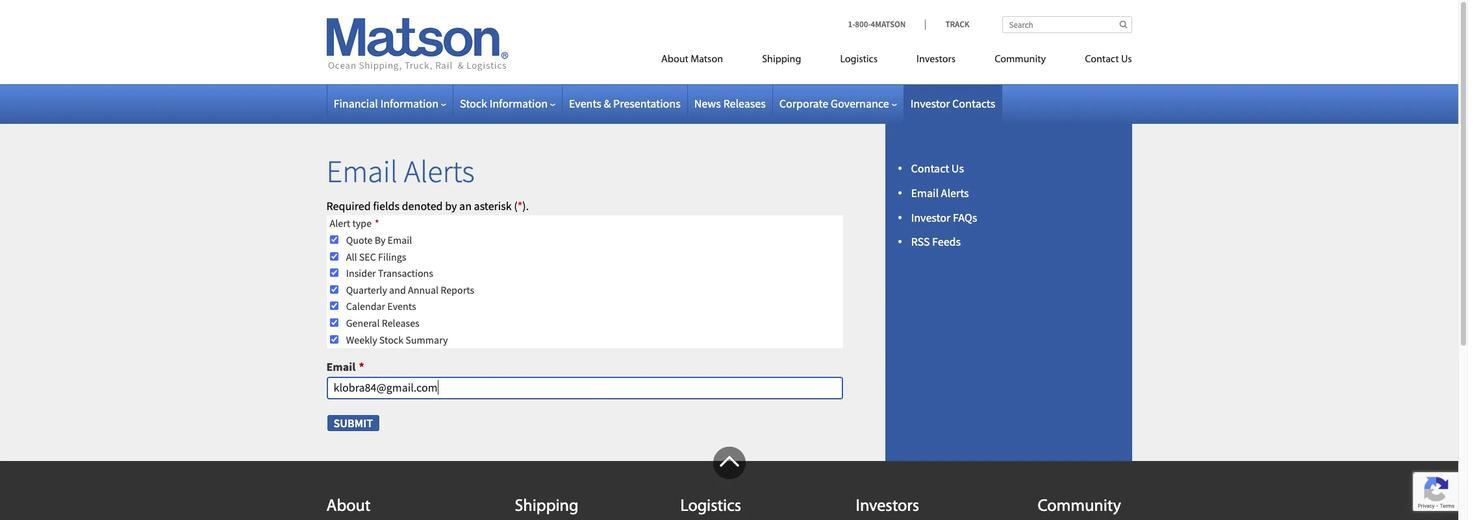 Task type: describe. For each thing, give the bounding box(es) containing it.
email up filings
[[388, 234, 412, 247]]

investors inside "link"
[[917, 55, 956, 65]]

(
[[514, 199, 518, 213]]

0 horizontal spatial alerts
[[404, 152, 475, 191]]

stock information link
[[460, 96, 555, 111]]

news releases
[[694, 96, 766, 111]]

investor for investor contacts
[[910, 96, 950, 111]]

Search search field
[[1002, 16, 1132, 33]]

4matson
[[871, 19, 906, 30]]

0 horizontal spatial email alerts
[[326, 152, 475, 191]]

1 horizontal spatial alerts
[[941, 186, 969, 201]]

1 vertical spatial investors
[[856, 499, 919, 516]]

required fields denoted by an asterisk (
[[326, 199, 518, 213]]

800-
[[855, 19, 871, 30]]

rss
[[911, 235, 930, 250]]

faqs
[[953, 210, 977, 225]]

quarterly and annual reports
[[346, 284, 474, 297]]

0 horizontal spatial contact
[[911, 161, 949, 176]]

track
[[945, 19, 970, 30]]

1 vertical spatial us
[[952, 161, 964, 176]]

about matson link
[[642, 48, 743, 75]]

governance
[[831, 96, 889, 111]]

rss feeds link
[[911, 235, 961, 250]]

1 horizontal spatial events
[[569, 96, 601, 111]]

).
[[522, 199, 529, 213]]

Email email field
[[326, 377, 843, 400]]

1 horizontal spatial contact us link
[[1065, 48, 1132, 75]]

general
[[346, 317, 380, 330]]

All SEC Filings checkbox
[[330, 252, 338, 261]]

information for stock information
[[489, 96, 548, 111]]

all
[[346, 250, 357, 263]]

reports
[[441, 284, 474, 297]]

1 horizontal spatial email alerts
[[911, 186, 969, 201]]

contacts
[[952, 96, 995, 111]]

news releases link
[[694, 96, 766, 111]]

about for about matson
[[661, 55, 688, 65]]

financial information link
[[334, 96, 446, 111]]

rss feeds
[[911, 235, 961, 250]]

weekly stock summary
[[346, 334, 448, 347]]

email up required
[[326, 152, 398, 191]]

investor contacts
[[910, 96, 995, 111]]

footer containing about
[[0, 448, 1458, 521]]

matson image
[[326, 18, 508, 71]]

logistics inside 'top menu' "navigation"
[[840, 55, 878, 65]]

by
[[375, 234, 385, 247]]

Weekly Stock Summary checkbox
[[330, 336, 338, 344]]

1-
[[848, 19, 855, 30]]

financial information
[[334, 96, 438, 111]]

calendar events
[[346, 300, 416, 313]]

corporate governance
[[779, 96, 889, 111]]

email down weekly stock summary checkbox
[[326, 360, 356, 375]]

investor contacts link
[[910, 96, 995, 111]]

stock information
[[460, 96, 548, 111]]

quote
[[346, 234, 373, 247]]

alert
[[330, 217, 350, 230]]

0 vertical spatial stock
[[460, 96, 487, 111]]

1-800-4matson
[[848, 19, 906, 30]]

shipping inside "shipping" link
[[762, 55, 801, 65]]

all sec filings
[[346, 250, 406, 263]]

Insider Transactions checkbox
[[330, 269, 338, 277]]

releases for general releases
[[382, 317, 419, 330]]

investors link
[[897, 48, 975, 75]]

filings
[[378, 250, 406, 263]]

investor for investor faqs
[[911, 210, 951, 225]]

Quarterly and Annual Reports checkbox
[[330, 286, 338, 294]]

quote by email
[[346, 234, 412, 247]]



Task type: vqa. For each thing, say whether or not it's contained in the screenshot.
the bottommost the presentation
no



Task type: locate. For each thing, give the bounding box(es) containing it.
us
[[1121, 55, 1132, 65], [952, 161, 964, 176]]

by
[[445, 199, 457, 213]]

community inside footer
[[1038, 499, 1121, 516]]

0 vertical spatial community
[[995, 55, 1046, 65]]

type
[[352, 217, 372, 230]]

releases up weekly stock summary
[[382, 317, 419, 330]]

stock
[[460, 96, 487, 111], [379, 334, 403, 347]]

1 horizontal spatial us
[[1121, 55, 1132, 65]]

track link
[[925, 19, 970, 30]]

Calendar Events checkbox
[[330, 302, 338, 311]]

presentations
[[613, 96, 681, 111]]

insider transactions
[[346, 267, 433, 280]]

information for financial information
[[380, 96, 438, 111]]

contact us link up 'email alerts' link
[[911, 161, 964, 176]]

us inside 'top menu' "navigation"
[[1121, 55, 1132, 65]]

1 vertical spatial contact
[[911, 161, 949, 176]]

1 vertical spatial shipping
[[515, 499, 578, 516]]

contact us link
[[1065, 48, 1132, 75], [911, 161, 964, 176]]

1-800-4matson link
[[848, 19, 925, 30]]

email alerts link
[[911, 186, 969, 201]]

General Releases checkbox
[[330, 319, 338, 327]]

Quote By Email checkbox
[[330, 236, 338, 244]]

1 vertical spatial about
[[326, 499, 371, 516]]

general releases
[[346, 317, 419, 330]]

fields
[[373, 199, 400, 213]]

0 horizontal spatial us
[[952, 161, 964, 176]]

news
[[694, 96, 721, 111]]

None submit
[[326, 415, 380, 433]]

email
[[326, 152, 398, 191], [911, 186, 939, 201], [388, 234, 412, 247], [326, 360, 356, 375]]

1 horizontal spatial logistics
[[840, 55, 878, 65]]

None search field
[[1002, 16, 1132, 33]]

an
[[459, 199, 472, 213]]

0 vertical spatial contact us
[[1085, 55, 1132, 65]]

1 vertical spatial stock
[[379, 334, 403, 347]]

logistics down back to top image
[[680, 499, 741, 516]]

denoted
[[402, 199, 443, 213]]

logistics
[[840, 55, 878, 65], [680, 499, 741, 516]]

footer
[[0, 448, 1458, 521]]

releases
[[723, 96, 766, 111], [382, 317, 419, 330]]

2 information from the left
[[489, 96, 548, 111]]

investor
[[910, 96, 950, 111], [911, 210, 951, 225]]

1 vertical spatial community
[[1038, 499, 1121, 516]]

releases for news releases
[[723, 96, 766, 111]]

quarterly
[[346, 284, 387, 297]]

required
[[326, 199, 371, 213]]

about matson
[[661, 55, 723, 65]]

events left &
[[569, 96, 601, 111]]

feeds
[[932, 235, 961, 250]]

sec
[[359, 250, 376, 263]]

events & presentations link
[[569, 96, 681, 111]]

1 vertical spatial contact us link
[[911, 161, 964, 176]]

0 vertical spatial us
[[1121, 55, 1132, 65]]

1 horizontal spatial contact
[[1085, 55, 1119, 65]]

0 vertical spatial contact
[[1085, 55, 1119, 65]]

email alerts
[[326, 152, 475, 191], [911, 186, 969, 201]]

1 horizontal spatial contact us
[[1085, 55, 1132, 65]]

1 horizontal spatial releases
[[723, 96, 766, 111]]

us down search icon
[[1121, 55, 1132, 65]]

contact us up 'email alerts' link
[[911, 161, 964, 176]]

financial
[[334, 96, 378, 111]]

contact us inside 'top menu' "navigation"
[[1085, 55, 1132, 65]]

contact us link down search icon
[[1065, 48, 1132, 75]]

releases right the news
[[723, 96, 766, 111]]

annual
[[408, 284, 438, 297]]

transactions
[[378, 267, 433, 280]]

weekly
[[346, 334, 377, 347]]

1 horizontal spatial information
[[489, 96, 548, 111]]

investor faqs
[[911, 210, 977, 225]]

0 vertical spatial contact us link
[[1065, 48, 1132, 75]]

email up investor faqs 'link'
[[911, 186, 939, 201]]

information
[[380, 96, 438, 111], [489, 96, 548, 111]]

and
[[389, 284, 406, 297]]

search image
[[1120, 20, 1127, 29]]

events down and
[[387, 300, 416, 313]]

about inside 'top menu' "navigation"
[[661, 55, 688, 65]]

0 horizontal spatial logistics
[[680, 499, 741, 516]]

investor up rss feeds
[[911, 210, 951, 225]]

0 horizontal spatial releases
[[382, 317, 419, 330]]

1 vertical spatial events
[[387, 300, 416, 313]]

back to top image
[[713, 448, 745, 480]]

community
[[995, 55, 1046, 65], [1038, 499, 1121, 516]]

logistics down the 800-
[[840, 55, 878, 65]]

events
[[569, 96, 601, 111], [387, 300, 416, 313]]

email alerts up fields
[[326, 152, 475, 191]]

summary
[[406, 334, 448, 347]]

top menu navigation
[[603, 48, 1132, 75]]

0 horizontal spatial information
[[380, 96, 438, 111]]

contact up 'email alerts' link
[[911, 161, 949, 176]]

insider
[[346, 267, 376, 280]]

asterisk
[[474, 199, 512, 213]]

0 vertical spatial shipping
[[762, 55, 801, 65]]

1 horizontal spatial stock
[[460, 96, 487, 111]]

community inside community "link"
[[995, 55, 1046, 65]]

0 horizontal spatial contact us
[[911, 161, 964, 176]]

0 horizontal spatial shipping
[[515, 499, 578, 516]]

1 vertical spatial investor
[[911, 210, 951, 225]]

corporate
[[779, 96, 828, 111]]

shipping link
[[743, 48, 821, 75]]

community link
[[975, 48, 1065, 75]]

contact
[[1085, 55, 1119, 65], [911, 161, 949, 176]]

alerts up by
[[404, 152, 475, 191]]

0 vertical spatial events
[[569, 96, 601, 111]]

logistics inside footer
[[680, 499, 741, 516]]

investors
[[917, 55, 956, 65], [856, 499, 919, 516]]

1 horizontal spatial about
[[661, 55, 688, 65]]

calendar
[[346, 300, 385, 313]]

investor faqs link
[[911, 210, 977, 225]]

0 horizontal spatial contact us link
[[911, 161, 964, 176]]

1 vertical spatial releases
[[382, 317, 419, 330]]

about for about
[[326, 499, 371, 516]]

alerts
[[404, 152, 475, 191], [941, 186, 969, 201]]

&
[[604, 96, 611, 111]]

0 horizontal spatial stock
[[379, 334, 403, 347]]

1 information from the left
[[380, 96, 438, 111]]

contact us
[[1085, 55, 1132, 65], [911, 161, 964, 176]]

contact inside 'top menu' "navigation"
[[1085, 55, 1119, 65]]

0 horizontal spatial about
[[326, 499, 371, 516]]

contact down search search field
[[1085, 55, 1119, 65]]

1 vertical spatial contact us
[[911, 161, 964, 176]]

0 vertical spatial investor
[[910, 96, 950, 111]]

investor down investors "link"
[[910, 96, 950, 111]]

shipping
[[762, 55, 801, 65], [515, 499, 578, 516]]

alerts up the faqs
[[941, 186, 969, 201]]

1 vertical spatial logistics
[[680, 499, 741, 516]]

email alerts up investor faqs at right top
[[911, 186, 969, 201]]

us up 'email alerts' link
[[952, 161, 964, 176]]

matson
[[691, 55, 723, 65]]

corporate governance link
[[779, 96, 897, 111]]

events & presentations
[[569, 96, 681, 111]]

0 vertical spatial releases
[[723, 96, 766, 111]]

0 horizontal spatial events
[[387, 300, 416, 313]]

alert type
[[330, 217, 372, 230]]

0 vertical spatial investors
[[917, 55, 956, 65]]

contact us down search icon
[[1085, 55, 1132, 65]]

1 horizontal spatial shipping
[[762, 55, 801, 65]]

logistics link
[[821, 48, 897, 75]]

0 vertical spatial logistics
[[840, 55, 878, 65]]

0 vertical spatial about
[[661, 55, 688, 65]]

about
[[661, 55, 688, 65], [326, 499, 371, 516]]



